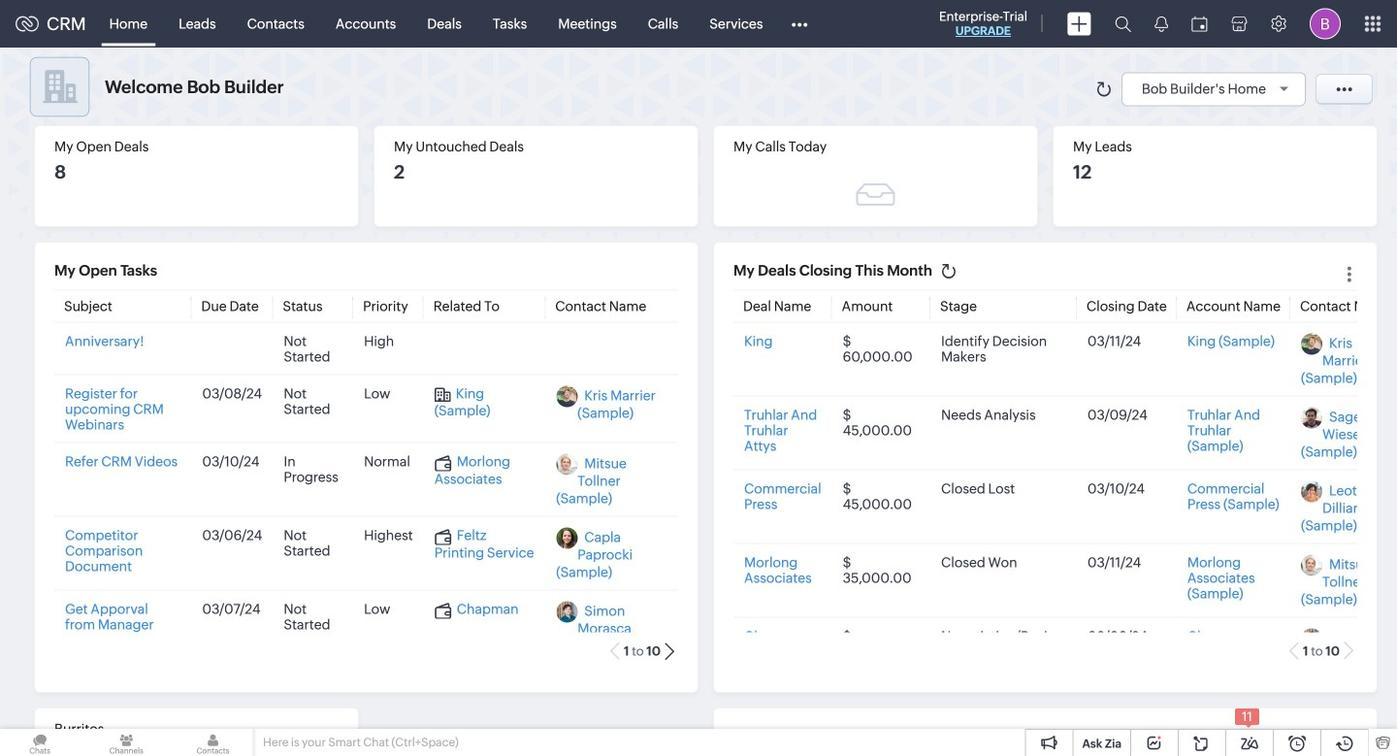 Task type: vqa. For each thing, say whether or not it's contained in the screenshot.
the profile 'ELEMENT'
yes



Task type: locate. For each thing, give the bounding box(es) containing it.
chats image
[[0, 729, 80, 756]]

signals image
[[1155, 16, 1168, 32]]

signals element
[[1143, 0, 1180, 48]]

search image
[[1115, 16, 1132, 32]]

create menu element
[[1056, 0, 1103, 47]]

create menu image
[[1068, 12, 1092, 35]]



Task type: describe. For each thing, give the bounding box(es) containing it.
contacts image
[[173, 729, 253, 756]]

channels image
[[87, 729, 166, 756]]

search element
[[1103, 0, 1143, 48]]

profile element
[[1299, 0, 1353, 47]]

calendar image
[[1192, 16, 1208, 32]]

profile image
[[1310, 8, 1341, 39]]

Other Modules field
[[779, 8, 820, 39]]

logo image
[[16, 16, 39, 32]]



